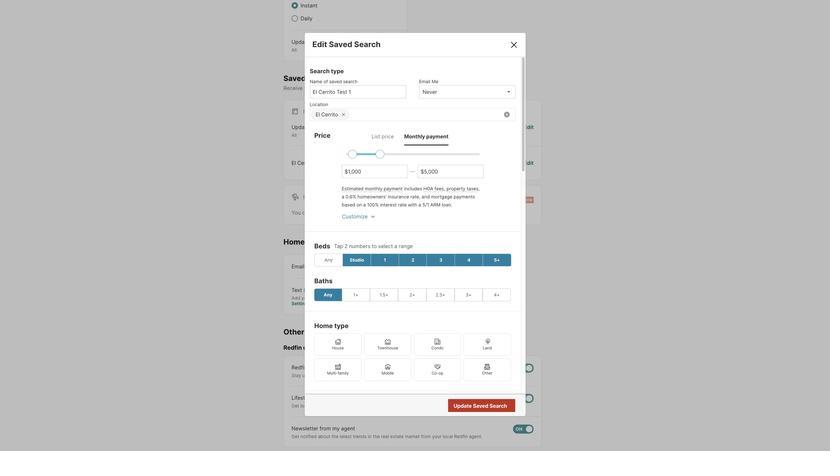 Task type: vqa. For each thing, say whether or not it's contained in the screenshot.
Test
yes



Task type: locate. For each thing, give the bounding box(es) containing it.
search down email me
[[412, 85, 429, 91]]

any inside any checkbox
[[325, 257, 333, 263]]

0.6
[[346, 194, 352, 199]]

1 vertical spatial search
[[310, 68, 330, 74]]

1 vertical spatial for
[[303, 194, 313, 200]]

and right home,
[[449, 373, 457, 378]]

2 edit button from the top
[[524, 159, 534, 167]]

to inside edit saved search dialog
[[372, 243, 377, 249]]

1 vertical spatial types
[[311, 124, 325, 131]]

your left preferred
[[376, 85, 387, 91]]

and
[[422, 194, 430, 199], [362, 373, 370, 378], [449, 373, 457, 378], [395, 403, 403, 409]]

all
[[292, 47, 297, 53], [292, 132, 297, 138]]

search type
[[310, 68, 344, 74]]

update down the connect
[[454, 403, 472, 409]]

no results button
[[473, 400, 514, 413]]

payment right monthly
[[426, 133, 448, 140]]

0 horizontal spatial ,
[[444, 186, 445, 191]]

redfin inside redfin news stay up to date on redfin's tools and features, how to buy or sell a home, and connect with an agent.
[[292, 364, 307, 371]]

home,
[[434, 373, 448, 378]]

text (sms)
[[292, 287, 318, 293]]

2+ radio
[[398, 289, 426, 301]]

option group
[[314, 254, 511, 267], [314, 289, 511, 301], [314, 333, 511, 381]]

1 horizontal spatial other
[[482, 371, 493, 376]]

text
[[292, 287, 302, 293]]

1 right test
[[327, 160, 330, 166]]

0 vertical spatial redfin
[[283, 345, 302, 351]]

a inside % homeowners' insurance rate, and mortgage payments based on a
[[363, 202, 366, 207]]

features,
[[371, 373, 390, 378]]

saved inside update saved search button
[[473, 403, 488, 409]]

searching
[[384, 209, 408, 216]]

no up taxes
[[474, 160, 481, 166]]

email up text
[[292, 263, 304, 270]]

update types all
[[292, 39, 325, 53], [292, 124, 325, 138]]

1 vertical spatial agent.
[[469, 434, 482, 439]]

home inside edit saved search dialog
[[314, 322, 333, 330]]

0 horizontal spatial with
[[408, 202, 417, 207]]

search
[[343, 79, 357, 84], [412, 85, 429, 91]]

types down daily
[[311, 39, 325, 45]]

0 vertical spatial cerrito
[[321, 111, 338, 118]]

1
[[327, 160, 330, 166], [384, 257, 386, 263]]

1 horizontal spatial local
[[443, 434, 453, 439]]

1 horizontal spatial search
[[354, 40, 381, 49]]

1 vertical spatial emails
[[306, 328, 330, 337]]

no results
[[481, 403, 506, 409]]

2 types from the top
[[311, 124, 325, 131]]

no inside button
[[481, 403, 488, 409]]

update types all down daily
[[292, 39, 325, 53]]

local inside lifestyle & tips get local insights, home improvement tips, style and design resources.
[[300, 403, 310, 409]]

numbers
[[349, 243, 370, 249]]

1 vertical spatial get
[[292, 434, 299, 439]]

2 vertical spatial your
[[432, 434, 442, 439]]

1 horizontal spatial 1
[[384, 257, 386, 263]]

0 vertical spatial agent.
[[494, 373, 507, 378]]

0 vertical spatial type
[[331, 68, 344, 74]]

a left 5/1
[[419, 202, 421, 207]]

, up mortgage at the top right of the page
[[444, 186, 445, 191]]

with left an
[[477, 373, 486, 378]]

Co-op checkbox
[[414, 359, 461, 381]]

agent. down update saved search
[[469, 434, 482, 439]]

all down "daily" option
[[292, 47, 297, 53]]

and inside lifestyle & tips get local insights, home improvement tips, style and design resources.
[[395, 403, 403, 409]]

to left select
[[372, 243, 377, 249]]

update down "daily" option
[[292, 39, 309, 45]]

2 vertical spatial search
[[490, 403, 507, 409]]

in left 1+
[[344, 295, 348, 301]]

option group containing house
[[314, 333, 511, 381]]

newsletter
[[292, 425, 318, 432]]

0 vertical spatial email
[[419, 79, 430, 84]]

saved inside saved searches receive timely notifications based on your preferred search filters.
[[283, 74, 306, 83]]

mobile
[[382, 371, 394, 376]]

condo
[[431, 346, 444, 351]]

1 horizontal spatial home
[[314, 322, 333, 330]]

arm
[[430, 202, 441, 207]]

no left results
[[481, 403, 488, 409]]

1 vertical spatial update types all
[[292, 124, 325, 138]]

local inside 'newsletter from my agent get notified about the latest trends in the real estate market from your local redfin agent.'
[[443, 434, 453, 439]]

no emails
[[474, 160, 498, 166]]

for left sale
[[303, 109, 313, 115]]

home left "tours"
[[283, 238, 305, 247]]

1 vertical spatial all
[[292, 132, 297, 138]]

2 inside checkbox
[[412, 257, 414, 263]]

a inside redfin news stay up to date on redfin's tools and features, how to buy or sell a home, and connect with an agent.
[[431, 373, 433, 378]]

redfin's
[[332, 373, 349, 378]]

list price element
[[372, 127, 394, 145]]

Mobile checkbox
[[364, 359, 411, 381]]

notified
[[300, 434, 317, 439]]

0 horizontal spatial email
[[292, 263, 304, 270]]

0 horizontal spatial payment
[[384, 186, 403, 191]]

get down newsletter
[[292, 434, 299, 439]]

date
[[315, 373, 324, 378]]

list price
[[372, 133, 394, 140]]

a left 0.6 on the left top of the page
[[342, 194, 344, 199]]

edit inside dialog
[[312, 40, 327, 49]]

1 get from the top
[[292, 403, 299, 409]]

redfin updates
[[283, 345, 326, 351]]

1 vertical spatial redfin
[[292, 364, 307, 371]]

el
[[316, 111, 320, 118], [292, 160, 296, 166]]

1 all from the top
[[292, 47, 297, 53]]

1 horizontal spatial email
[[419, 79, 430, 84]]

for for for rent
[[303, 194, 313, 200]]

on inside redfin news stay up to date on redfin's tools and features, how to buy or sell a home, and connect with an agent.
[[325, 373, 331, 378]]

el for el cerrito
[[316, 111, 320, 118]]

account settings link
[[292, 295, 368, 306]]

your up settings
[[301, 295, 311, 301]]

2 vertical spatial update
[[454, 403, 472, 409]]

payment inside monthly payment element
[[426, 133, 448, 140]]

cerrito inside edit saved search dialog
[[321, 111, 338, 118]]

0 vertical spatial for
[[303, 109, 313, 115]]

latest
[[340, 434, 352, 439]]

home up house option
[[314, 322, 333, 330]]

1 horizontal spatial searches
[[346, 209, 369, 216]]

0 horizontal spatial emails
[[306, 328, 330, 337]]

1 horizontal spatial 2
[[412, 257, 414, 263]]

1 the from the left
[[332, 434, 339, 439]]

email left 'me'
[[419, 79, 430, 84]]

price
[[382, 133, 394, 140]]

from right market
[[421, 434, 431, 439]]

0 horizontal spatial other
[[283, 328, 304, 337]]

1 edit button from the top
[[524, 123, 534, 138]]

1 vertical spatial local
[[443, 434, 453, 439]]

saved up the receive
[[283, 74, 306, 83]]

0 vertical spatial edit button
[[524, 123, 534, 138]]

1 horizontal spatial no
[[481, 403, 488, 409]]

get down lifestyle
[[292, 403, 299, 409]]

any for studio
[[325, 257, 333, 263]]

0 vertical spatial 1
[[327, 160, 330, 166]]

my
[[332, 425, 340, 432]]

2 vertical spatial option group
[[314, 333, 511, 381]]

search up the 'name of saved search' "text field"
[[343, 79, 357, 84]]

1 vertical spatial any
[[324, 292, 332, 298]]

0 vertical spatial types
[[311, 39, 325, 45]]

sell
[[422, 373, 429, 378]]

edit
[[312, 40, 327, 49], [524, 124, 534, 131], [524, 160, 534, 166]]

edit for update types's edit button
[[524, 124, 534, 131]]

sale
[[315, 109, 328, 115]]

and right 'tools' at the bottom left of page
[[362, 373, 370, 378]]

Enter max text field
[[421, 168, 481, 175]]

on left preferred
[[368, 85, 374, 91]]

2.5+ radio
[[426, 289, 455, 301]]

None search field
[[349, 108, 515, 121]]

0 vertical spatial any
[[325, 257, 333, 263]]

to right up
[[309, 373, 313, 378]]

0 horizontal spatial 2
[[344, 243, 348, 249]]

el down location on the top of the page
[[316, 111, 320, 118]]

with up for
[[408, 202, 417, 207]]

2 checkbox
[[399, 254, 427, 267]]

type up house option
[[334, 322, 349, 330]]

an
[[487, 373, 492, 378]]

clear input button
[[504, 112, 510, 117]]

a right 'sell'
[[431, 373, 433, 378]]

0 horizontal spatial 1
[[327, 160, 330, 166]]

a left range
[[394, 243, 397, 249]]

1 checkbox
[[371, 254, 399, 267]]

preferred
[[388, 85, 411, 91]]

search for update saved search
[[490, 403, 507, 409]]

edit for edit saved search
[[312, 40, 327, 49]]

search inside button
[[490, 403, 507, 409]]

0 horizontal spatial no
[[474, 160, 481, 166]]

payment up insurance
[[384, 186, 403, 191]]

search
[[354, 40, 381, 49], [310, 68, 330, 74], [490, 403, 507, 409]]

email inside edit saved search dialog
[[419, 79, 430, 84]]

1 horizontal spatial from
[[421, 434, 431, 439]]

0 horizontal spatial cerrito
[[297, 160, 314, 166]]

% homeowners' insurance rate, and mortgage payments based on a
[[342, 194, 475, 207]]

1 vertical spatial type
[[334, 322, 349, 330]]

type
[[331, 68, 344, 74], [334, 322, 349, 330]]

2 horizontal spatial to
[[402, 373, 406, 378]]

1 vertical spatial home
[[314, 322, 333, 330]]

customize
[[342, 213, 368, 220]]

and up 5/1
[[422, 194, 430, 199]]

4+ radio
[[483, 289, 511, 301]]

agent. right an
[[494, 373, 507, 378]]

1 horizontal spatial %
[[375, 202, 379, 207]]

email for email
[[292, 263, 304, 270]]

results
[[489, 403, 506, 409]]

cerrito left remove el cerrito icon
[[321, 111, 338, 118]]

1 horizontal spatial search
[[412, 85, 429, 91]]

1 vertical spatial based
[[342, 202, 355, 207]]

1 vertical spatial with
[[477, 373, 486, 378]]

1.5+
[[380, 292, 389, 298]]

account settings
[[292, 295, 368, 306]]

in
[[344, 295, 348, 301], [368, 434, 372, 439]]

1 horizontal spatial your
[[376, 85, 387, 91]]

2 down range
[[412, 257, 414, 263]]

from up about
[[320, 425, 331, 432]]

about
[[318, 434, 330, 439]]

0 horizontal spatial el
[[292, 160, 296, 166]]

any for 1+
[[324, 292, 332, 298]]

other inside checkbox
[[482, 371, 493, 376]]

on right date at the bottom left of page
[[325, 373, 331, 378]]

edit button for update types
[[524, 123, 534, 138]]

monthly
[[404, 133, 425, 140]]

based inside saved searches receive timely notifications based on your preferred search filters.
[[352, 85, 367, 91]]

your right market
[[432, 434, 442, 439]]

create
[[312, 209, 328, 216]]

for
[[303, 109, 313, 115], [303, 194, 313, 200]]

home tours
[[283, 238, 326, 247]]

insights,
[[312, 403, 329, 409]]

update down for sale
[[292, 124, 309, 131]]

any inside option
[[324, 292, 332, 298]]

2 get from the top
[[292, 434, 299, 439]]

0 vertical spatial option group
[[314, 254, 511, 267]]

to left buy
[[402, 373, 406, 378]]

0 vertical spatial emails
[[482, 160, 498, 166]]

on up you can create saved searches while searching for
[[356, 202, 362, 207]]

multi-
[[327, 371, 338, 376]]

estimated
[[342, 186, 364, 191]]

email
[[419, 79, 430, 84], [292, 263, 304, 270]]

0 vertical spatial from
[[320, 425, 331, 432]]

loan.
[[442, 202, 452, 207]]

list box inside edit saved search dialog
[[419, 85, 515, 98]]

0 horizontal spatial home
[[283, 238, 305, 247]]

0 vertical spatial other
[[283, 328, 304, 337]]

0 horizontal spatial local
[[300, 403, 310, 409]]

Condo checkbox
[[414, 333, 461, 356]]

0 horizontal spatial the
[[332, 434, 339, 439]]

1 horizontal spatial payment
[[426, 133, 448, 140]]

1 vertical spatial cerrito
[[297, 160, 314, 166]]

to
[[372, 243, 377, 249], [309, 373, 313, 378], [402, 373, 406, 378]]

lifestyle
[[292, 395, 312, 401]]

None checkbox
[[513, 394, 534, 403]]

1+
[[353, 292, 358, 298]]

and right style
[[395, 403, 403, 409]]

based down 0.6 on the left top of the page
[[342, 202, 355, 207]]

0 vertical spatial get
[[292, 403, 299, 409]]

for for for sale
[[303, 109, 313, 115]]

real
[[381, 434, 389, 439]]

1 horizontal spatial agent.
[[494, 373, 507, 378]]

1 horizontal spatial cerrito
[[321, 111, 338, 118]]

style
[[383, 403, 394, 409]]

and inside % homeowners' insurance rate, and mortgage payments based on a
[[422, 194, 430, 199]]

, right property
[[478, 186, 480, 191]]

home
[[283, 238, 305, 247], [314, 322, 333, 330]]

list box
[[419, 85, 515, 98]]

%
[[352, 194, 356, 199], [375, 202, 379, 207]]

None checkbox
[[379, 286, 399, 295], [513, 364, 534, 373], [513, 425, 534, 434], [379, 286, 399, 295], [513, 364, 534, 373], [513, 425, 534, 434]]

all left price
[[292, 132, 297, 138]]

% up while
[[375, 202, 379, 207]]

for
[[409, 209, 416, 216]]

searches inside saved searches receive timely notifications based on your preferred search filters.
[[308, 74, 342, 83]]

you
[[292, 209, 301, 216]]

with inside edit saved search dialog
[[408, 202, 417, 207]]

home
[[331, 403, 343, 409]]

Studio checkbox
[[343, 254, 371, 267]]

5+ checkbox
[[483, 254, 511, 267]]

2 horizontal spatial search
[[490, 403, 507, 409]]

the left real
[[373, 434, 380, 439]]

0 vertical spatial based
[[352, 85, 367, 91]]

1 up always
[[384, 257, 386, 263]]

get
[[292, 403, 299, 409], [292, 434, 299, 439]]

4 checkbox
[[455, 254, 483, 267]]

0 vertical spatial local
[[300, 403, 310, 409]]

types up price
[[311, 124, 325, 131]]

0 horizontal spatial %
[[352, 194, 356, 199]]

1 vertical spatial no
[[481, 403, 488, 409]]

email for email me
[[419, 79, 430, 84]]

1 horizontal spatial ,
[[478, 186, 480, 191]]

0 vertical spatial all
[[292, 47, 297, 53]]

1 vertical spatial in
[[368, 434, 372, 439]]

for left rent
[[303, 194, 313, 200]]

0 horizontal spatial agent.
[[469, 434, 482, 439]]

2 vertical spatial redfin
[[454, 434, 468, 439]]

1 vertical spatial from
[[421, 434, 431, 439]]

2 , from the left
[[478, 186, 480, 191]]

2+
[[409, 292, 415, 298]]

rent
[[315, 194, 328, 200]]

1 for from the top
[[303, 109, 313, 115]]

other emails
[[283, 328, 330, 337]]

location element
[[310, 98, 512, 108]]

2 right tap
[[344, 243, 348, 249]]

minimum price slider
[[348, 150, 357, 158]]

1 vertical spatial search
[[412, 85, 429, 91]]

1+ radio
[[342, 289, 370, 301]]

based right notifications
[[352, 85, 367, 91]]

% down estimated
[[352, 194, 356, 199]]

1 vertical spatial 2
[[412, 257, 414, 263]]

update types all down for sale
[[292, 124, 325, 138]]

Any checkbox
[[314, 254, 343, 267]]

0 horizontal spatial to
[[309, 373, 313, 378]]

1 vertical spatial edit button
[[524, 159, 534, 167]]

1 vertical spatial 1
[[384, 257, 386, 263]]

edit for edit button corresponding to no emails
[[524, 160, 534, 166]]

edit button
[[524, 123, 534, 138], [524, 159, 534, 167]]

the down my
[[332, 434, 339, 439]]

el inside edit saved search dialog
[[316, 111, 320, 118]]

remove el cerrito image
[[342, 113, 346, 116]]

1 horizontal spatial in
[[368, 434, 372, 439]]

with
[[408, 202, 417, 207], [477, 373, 486, 378]]

1 vertical spatial searches
[[346, 209, 369, 216]]

cerrito left test
[[297, 160, 314, 166]]

0 vertical spatial search
[[343, 79, 357, 84]]

0 vertical spatial edit
[[312, 40, 327, 49]]

1 vertical spatial other
[[482, 371, 493, 376]]

based
[[352, 85, 367, 91], [342, 202, 355, 207]]

a left 100
[[363, 202, 366, 207]]

0 horizontal spatial in
[[344, 295, 348, 301]]

agent. inside redfin news stay up to date on redfin's tools and features, how to buy or sell a home, and connect with an agent.
[[494, 373, 507, 378]]

the
[[332, 434, 339, 439], [373, 434, 380, 439]]

other right the connect
[[482, 371, 493, 376]]

0 vertical spatial payment
[[426, 133, 448, 140]]

&
[[314, 395, 317, 401]]

any
[[325, 257, 333, 263], [324, 292, 332, 298]]

lifestyle & tips get local insights, home improvement tips, style and design resources.
[[292, 395, 442, 409]]

type up saved
[[331, 68, 344, 74]]

1 vertical spatial edit
[[524, 124, 534, 131]]

none search field inside edit saved search dialog
[[349, 108, 515, 121]]

option group for home type
[[314, 333, 511, 381]]

0 horizontal spatial search
[[343, 79, 357, 84]]

2 for from the top
[[303, 194, 313, 200]]

mortgage
[[431, 194, 452, 199]]

2 vertical spatial edit
[[524, 160, 534, 166]]

1 horizontal spatial the
[[373, 434, 380, 439]]

other up redfin updates
[[283, 328, 304, 337]]

in right trends
[[368, 434, 372, 439]]

el left test
[[292, 160, 296, 166]]

saved left results
[[473, 403, 488, 409]]



Task type: describe. For each thing, give the bounding box(es) containing it.
select
[[378, 243, 393, 249]]

settings
[[292, 301, 310, 306]]

design
[[404, 403, 418, 409]]

on inside % homeowners' insurance rate, and mortgage payments based on a
[[356, 202, 362, 207]]

update saved search
[[454, 403, 507, 409]]

your inside saved searches receive timely notifications based on your preferred search filters.
[[376, 85, 387, 91]]

2 update types all from the top
[[292, 124, 325, 138]]

el cerrito test 1
[[292, 160, 330, 166]]

el for el cerrito test 1
[[292, 160, 296, 166]]

0 vertical spatial in
[[344, 295, 348, 301]]

0 horizontal spatial search
[[310, 68, 330, 74]]

House checkbox
[[314, 333, 362, 356]]

monthly
[[365, 186, 382, 191]]

2 all from the top
[[292, 132, 297, 138]]

1 vertical spatial your
[[301, 295, 311, 301]]

tips
[[318, 395, 327, 401]]

redfin for redfin updates
[[283, 345, 302, 351]]

in inside 'newsletter from my agent get notified about the latest trends in the real estate market from your local redfin agent.'
[[368, 434, 372, 439]]

0 vertical spatial 2
[[344, 243, 348, 249]]

your inside 'newsletter from my agent get notified about the latest trends in the real estate market from your local redfin agent.'
[[432, 434, 442, 439]]

newsletter from my agent get notified about the latest trends in the real estate market from your local redfin agent.
[[292, 425, 482, 439]]

fees
[[435, 186, 444, 191]]

saved searches receive timely notifications based on your preferred search filters.
[[283, 74, 445, 91]]

Townhouse checkbox
[[364, 333, 411, 356]]

agent. inside 'newsletter from my agent get notified about the latest trends in the real estate market from your local redfin agent.'
[[469, 434, 482, 439]]

3
[[439, 257, 442, 263]]

other for other emails
[[283, 328, 304, 337]]

interest
[[380, 202, 397, 207]]

cerrito for el cerrito test 1
[[297, 160, 314, 166]]

search inside dialog
[[343, 79, 357, 84]]

Instant radio
[[292, 2, 298, 9]]

1 vertical spatial update
[[292, 124, 309, 131]]

customize button
[[342, 209, 377, 222]]

hoa
[[423, 186, 433, 191]]

5/1
[[422, 202, 429, 207]]

Any radio
[[314, 289, 342, 301]]

update inside update saved search button
[[454, 403, 472, 409]]

on right always
[[393, 263, 399, 270]]

or
[[416, 373, 421, 378]]

get inside 'newsletter from my agent get notified about the latest trends in the real estate market from your local redfin agent.'
[[292, 434, 299, 439]]

can
[[302, 209, 311, 216]]

improvement
[[344, 403, 372, 409]]

saved right create
[[329, 209, 344, 216]]

home for home tours
[[283, 238, 305, 247]]

5+
[[494, 257, 500, 263]]

Name of saved search text field
[[313, 89, 403, 95]]

% inside % homeowners' insurance rate, and mortgage payments based on a
[[352, 194, 356, 199]]

land
[[483, 346, 492, 351]]

Multi-family checkbox
[[314, 359, 362, 381]]

el cerrito
[[316, 111, 338, 118]]

1 vertical spatial %
[[375, 202, 379, 207]]

4
[[467, 257, 470, 263]]

on inside saved searches receive timely notifications based on your preferred search filters.
[[368, 85, 374, 91]]

, inside , a
[[478, 186, 480, 191]]

of
[[324, 79, 328, 84]]

home for home type
[[314, 322, 333, 330]]

—
[[410, 168, 415, 175]]

other for other
[[482, 371, 493, 376]]

edit saved search
[[312, 40, 381, 49]]

monthly payment element
[[404, 127, 448, 145]]

100
[[367, 202, 375, 207]]

receive
[[283, 85, 303, 91]]

3 checkbox
[[427, 254, 455, 267]]

list
[[372, 133, 380, 140]]

rate,
[[410, 194, 420, 199]]

1 update types all from the top
[[292, 39, 325, 53]]

instant
[[301, 2, 317, 9]]

no for no emails
[[474, 160, 481, 166]]

0 vertical spatial update
[[292, 39, 309, 45]]

maximum price slider
[[376, 150, 384, 158]]

payments
[[454, 194, 475, 199]]

4+
[[494, 292, 500, 298]]

for sale
[[303, 109, 328, 115]]

1 types from the top
[[311, 39, 325, 45]]

based inside % homeowners' insurance rate, and mortgage payments based on a
[[342, 202, 355, 207]]

redfin inside 'newsletter from my agent get notified about the latest trends in the real estate market from your local redfin agent.'
[[454, 434, 468, 439]]

tips,
[[373, 403, 382, 409]]

property
[[447, 186, 465, 191]]

edit button for no emails
[[524, 159, 534, 167]]

while
[[370, 209, 383, 216]]

Daily radio
[[292, 15, 298, 22]]

type for search type
[[331, 68, 344, 74]]

option group for baths
[[314, 289, 511, 301]]

Enter min text field
[[345, 168, 405, 175]]

resources.
[[420, 403, 442, 409]]

tours
[[306, 238, 326, 247]]

search inside saved searches receive timely notifications based on your preferred search filters.
[[412, 85, 429, 91]]

2 the from the left
[[373, 434, 380, 439]]

number
[[327, 295, 343, 301]]

baths
[[314, 277, 333, 285]]

get inside lifestyle & tips get local insights, home improvement tips, style and design resources.
[[292, 403, 299, 409]]

range
[[399, 243, 413, 249]]

always
[[375, 263, 392, 270]]

beds
[[314, 242, 330, 250]]

me
[[432, 79, 438, 84]]

(sms)
[[303, 287, 318, 293]]

updates
[[303, 345, 326, 351]]

1 inside checkbox
[[384, 257, 386, 263]]

100 % interest rate with a 5/1 arm loan.
[[367, 202, 452, 207]]

co-
[[432, 371, 439, 376]]

1 , from the left
[[444, 186, 445, 191]]

search for edit saved search
[[354, 40, 381, 49]]

timely
[[304, 85, 319, 91]]

saved
[[329, 79, 342, 84]]

homeowners'
[[357, 194, 387, 199]]

redfin for redfin news stay up to date on redfin's tools and features, how to buy or sell a home, and connect with an agent.
[[292, 364, 307, 371]]

estimated monthly payment includes hoa fees , property taxes
[[342, 186, 478, 191]]

monthly payment
[[404, 133, 448, 140]]

cerrito for el cerrito
[[321, 111, 338, 118]]

edit saved search dialog
[[305, 33, 525, 451]]

includes
[[404, 186, 422, 191]]

buy
[[407, 373, 415, 378]]

1.5+ radio
[[370, 289, 398, 301]]

home type
[[314, 322, 349, 330]]

taxes
[[467, 186, 478, 191]]

filters.
[[430, 85, 445, 91]]

name of saved search element
[[310, 75, 403, 85]]

with inside redfin news stay up to date on redfin's tools and features, how to buy or sell a home, and connect with an agent.
[[477, 373, 486, 378]]

Other checkbox
[[464, 359, 511, 381]]

redfin news stay up to date on redfin's tools and features, how to buy or sell a home, and connect with an agent.
[[292, 364, 507, 378]]

connect
[[458, 373, 475, 378]]

emails for no emails
[[482, 160, 498, 166]]

type for home type
[[334, 322, 349, 330]]

name of saved search
[[310, 79, 357, 84]]

3+ radio
[[455, 289, 483, 301]]

price
[[314, 132, 331, 139]]

emails for other emails
[[306, 328, 330, 337]]

daily
[[301, 15, 313, 22]]

no for no results
[[481, 403, 488, 409]]

email me element
[[419, 75, 512, 85]]

family
[[338, 371, 349, 376]]

tap 2 numbers to select a range
[[334, 243, 413, 249]]

location
[[310, 102, 328, 107]]

edit saved search element
[[312, 40, 502, 49]]

saved up the search type
[[329, 40, 352, 49]]

you can create saved searches while searching for
[[292, 209, 418, 216]]

news
[[309, 364, 322, 371]]

phone
[[312, 295, 326, 301]]

Land checkbox
[[464, 333, 511, 356]]

a inside , a
[[342, 194, 344, 199]]



